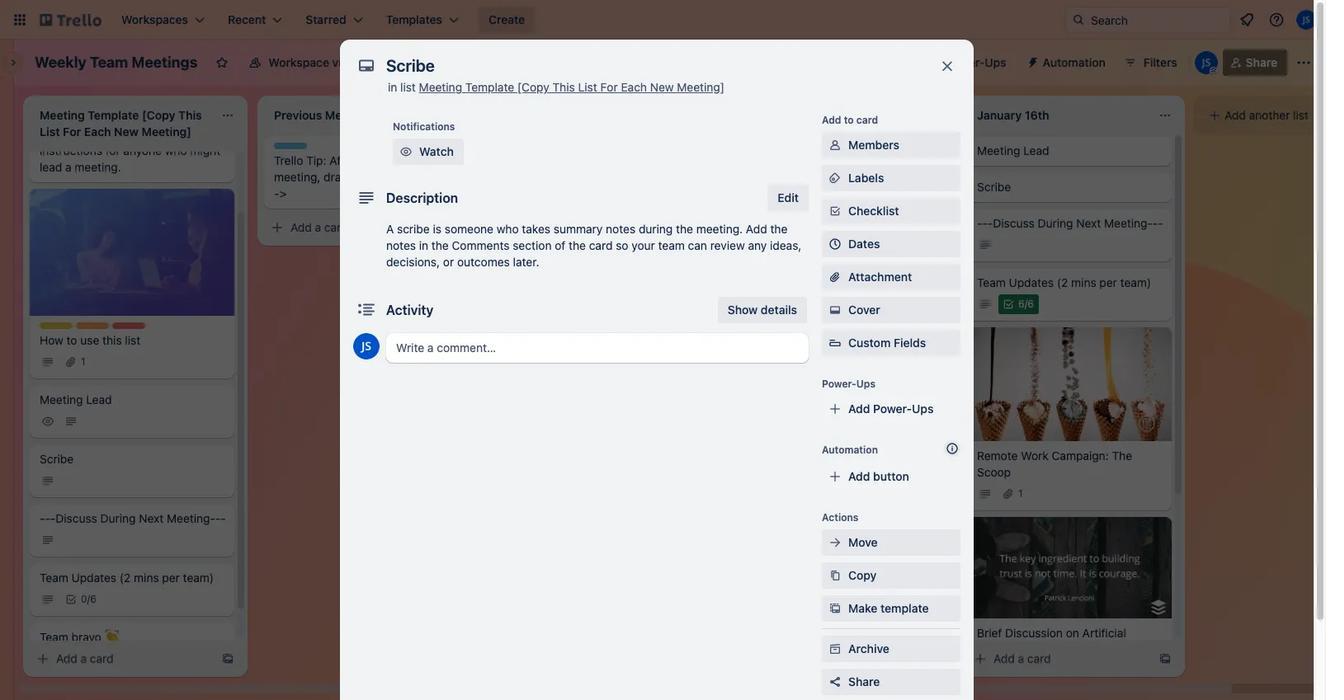 Task type: locate. For each thing, give the bounding box(es) containing it.
new
[[650, 80, 674, 94]]

trello for trello tip: after you finish a meeting, drag the meeting list here. ->
[[274, 153, 303, 168]]

1 horizontal spatial this
[[102, 333, 122, 347]]

show menu image
[[1296, 54, 1312, 71]]

1 vertical spatial lead
[[86, 392, 112, 406]]

1 vertical spatial meeting lead link
[[30, 385, 234, 438]]

your up anyone
[[115, 127, 138, 141]]

0 vertical spatial automation
[[1043, 55, 1106, 69]]

1 horizontal spatial create from template… image
[[924, 525, 937, 538]]

the
[[351, 170, 368, 184], [676, 222, 693, 236], [770, 222, 788, 236], [432, 238, 449, 253], [569, 238, 586, 253]]

2 6/6 from the left
[[1018, 298, 1034, 310]]

in list meeting template [copy this list for each new meeting]
[[388, 80, 725, 94]]

a scribe is someone who takes summary notes during the meeting. add the notes in the comments section of the card so your team can review any ideas, decisions, or outcomes later.
[[386, 222, 802, 269]]

0 horizontal spatial meeting
[[40, 392, 83, 406]]

0 horizontal spatial share
[[848, 675, 880, 689]]

meeting-
[[635, 216, 684, 230], [870, 216, 918, 230], [1104, 216, 1153, 230], [167, 511, 215, 525]]

1 horizontal spatial update
[[878, 371, 917, 385]]

checklist
[[848, 204, 899, 218]]

meeting down january 16th text field
[[977, 144, 1020, 158]]

meeting. up review
[[696, 222, 743, 236]]

sm image inside the labels link
[[827, 170, 843, 187]]

0 vertical spatial share button
[[1223, 50, 1287, 76]]

1 horizontal spatial tip:
[[306, 153, 326, 168]]

harmony
[[977, 642, 1025, 657]]

team down provide on the top left
[[142, 127, 168, 141]]

make
[[848, 602, 878, 616]]

add a card down drag
[[290, 220, 348, 234]]

1 down work
[[1018, 488, 1023, 500]]

0 vertical spatial create
[[489, 12, 525, 26]]

0 vertical spatial meeting
[[170, 111, 213, 125]]

this right how
[[102, 333, 122, 347]]

add a card down bravo
[[56, 652, 114, 666]]

0 horizontal spatial create from template… image
[[221, 653, 234, 666]]

0 vertical spatial your
[[115, 127, 138, 141]]

meeting down how
[[40, 392, 83, 406]]

to
[[175, 94, 186, 108], [113, 111, 124, 125], [844, 114, 854, 126], [66, 333, 77, 347]]

scoop
[[977, 465, 1011, 479]]

add up 'any'
[[746, 222, 767, 236]]

card down discussion
[[1027, 652, 1051, 666]]

card left the so
[[589, 238, 613, 253]]

scribe for scribe "link" for january 16th text field
[[977, 180, 1011, 194]]

for left anyone
[[105, 144, 120, 158]]

finish
[[381, 153, 410, 168]]

1 vertical spatial team
[[658, 238, 685, 253]]

meeting down finish
[[372, 170, 415, 184]]

in down scribe
[[419, 238, 428, 253]]

tip: inside trello tip: after you finish a meeting, drag the meeting list here. ->
[[306, 153, 326, 168]]

2 horizontal spatial meeting
[[977, 144, 1020, 158]]

meeting. down the instructions
[[75, 160, 121, 174]]

1 vertical spatial ups
[[856, 378, 876, 390]]

who inside the a scribe is someone who takes summary notes during the meeting. add the notes in the comments section of the card so your team can review any ideas, decisions, or outcomes later.
[[497, 222, 519, 236]]

power-
[[946, 55, 985, 69], [822, 378, 856, 390], [873, 402, 912, 416]]

card right list"
[[86, 111, 110, 125]]

notes up the so
[[606, 222, 636, 236]]

cover link
[[822, 297, 961, 324]]

webinar post-mortem link
[[733, 400, 944, 453]]

0 horizontal spatial 6/6
[[784, 298, 800, 310]]

section
[[513, 238, 552, 253]]

share button down archive link
[[822, 669, 961, 696]]

lead
[[1023, 144, 1049, 158], [86, 392, 112, 406]]

notes down a
[[386, 238, 416, 253]]

ups down fields on the right top of the page
[[912, 402, 934, 416]]

card
[[86, 111, 110, 125], [857, 114, 878, 126], [324, 220, 348, 234], [589, 238, 613, 253], [90, 652, 114, 666], [1027, 652, 1051, 666]]

create inside button
[[489, 12, 525, 26]]

add button
[[848, 470, 909, 484]]

1 vertical spatial in
[[419, 238, 428, 253]]

0 horizontal spatial notes
[[386, 238, 416, 253]]

card inside the a scribe is someone who takes summary notes during the meeting. add the notes in the comments section of the card so your team can review any ideas, decisions, or outcomes later.
[[589, 238, 613, 253]]

add a card down discussion
[[994, 652, 1051, 666]]

trello up meeting, at the top of page
[[274, 153, 303, 168]]

updates
[[540, 276, 585, 290], [775, 276, 820, 290], [1009, 276, 1054, 290], [71, 571, 116, 585]]

team
[[142, 127, 168, 141], [658, 238, 685, 253]]

1 vertical spatial update
[[878, 371, 917, 385]]

0 horizontal spatial meeting
[[170, 111, 213, 125]]

1 horizontal spatial meeting.
[[696, 222, 743, 236]]

2 horizontal spatial add a card
[[994, 652, 1051, 666]]

tip: up meeting, at the top of page
[[306, 153, 326, 168]]

Meeting Template [Copy This List For Each New Meeting] text field
[[30, 102, 211, 145]]

1 vertical spatial meeting lead
[[40, 392, 112, 406]]

0 horizontal spatial create
[[95, 94, 131, 108]]

2 horizontal spatial add a card link
[[967, 648, 1152, 671]]

to right how
[[66, 333, 77, 347]]

lead down how to use this list
[[86, 392, 112, 406]]

show
[[728, 303, 758, 317]]

takeaways
[[601, 352, 658, 366]]

2 horizontal spatial scribe link
[[967, 172, 1172, 202]]

0 vertical spatial update
[[760, 335, 800, 349]]

a right finish
[[413, 153, 419, 168]]

strategic
[[508, 335, 557, 349]]

1 horizontal spatial jacob simon (jacobsimon16) image
[[1296, 10, 1316, 30]]

card down 👏
[[90, 652, 114, 666]]

create up template at left
[[489, 12, 525, 26]]

a down bravo
[[81, 652, 87, 666]]

add
[[1225, 108, 1246, 122], [822, 114, 841, 126], [290, 220, 312, 234], [746, 222, 767, 236], [848, 402, 870, 416], [848, 470, 870, 484], [56, 652, 77, 666], [994, 652, 1015, 666]]

a down meeting, at the top of page
[[315, 220, 321, 234]]

>
[[279, 187, 286, 201]]

trello
[[40, 94, 69, 108], [274, 153, 303, 168]]

a up provide on the top left
[[134, 94, 140, 108]]

0 notifications image
[[1237, 10, 1257, 30]]

list right another
[[1293, 108, 1309, 122]]

list right how
[[125, 333, 140, 347]]

edit
[[778, 191, 799, 205]]

create from template… image
[[456, 221, 469, 234]]

1 horizontal spatial automation
[[1043, 55, 1106, 69]]

team down during
[[658, 238, 685, 253]]

make template link
[[822, 596, 961, 622]]

your inside the trello tip: create a "how to use this list" card to provide meeting guidelines for your team & instructions for anyone who might lead a meeting.
[[115, 127, 138, 141]]

use
[[189, 94, 208, 108], [80, 333, 99, 347]]

add down conference
[[848, 402, 870, 416]]

1 horizontal spatial scribe
[[743, 180, 777, 194]]

meetings
[[132, 54, 198, 71]]

January 23rd text field
[[733, 102, 914, 129]]

meeting lead down how to use this list
[[40, 392, 112, 406]]

sm image inside make template link
[[827, 601, 843, 617]]

update up add power-ups in the bottom of the page
[[878, 371, 917, 385]]

1 6/6 from the left
[[784, 298, 800, 310]]

2 horizontal spatial create from template… image
[[1159, 653, 1172, 666]]

power-ups inside power-ups button
[[946, 55, 1006, 69]]

0 horizontal spatial jacob simon (jacobsimon16) image
[[353, 333, 380, 360]]

to right "how
[[175, 94, 186, 108]]

in down board link
[[388, 80, 397, 94]]

automation down search image
[[1043, 55, 1106, 69]]

add a card link down trello tip: after you finish a meeting, drag the meeting list here. ->
[[264, 216, 449, 239]]

update right pr
[[760, 335, 800, 349]]

1 horizontal spatial share button
[[1223, 50, 1287, 76]]

add down meeting, at the top of page
[[290, 220, 312, 234]]

6/6 for scribe "link" associated with january 23rd text box
[[784, 298, 800, 310]]

meeting lead down january 16th text field
[[977, 144, 1049, 158]]

1 vertical spatial tip:
[[306, 153, 326, 168]]

0 horizontal spatial meeting lead
[[40, 392, 112, 406]]

0 vertical spatial meeting.
[[75, 160, 121, 174]]

meeting down board
[[419, 80, 462, 94]]

ups up add power-ups in the bottom of the page
[[856, 378, 876, 390]]

custom fields
[[848, 336, 926, 350]]

sm image inside members link
[[827, 137, 843, 153]]

team updates (2 mins per team)
[[508, 276, 683, 290], [743, 276, 917, 290], [977, 276, 1151, 290], [40, 571, 214, 585]]

how
[[40, 333, 63, 347]]

add up members link
[[822, 114, 841, 126]]

0 vertical spatial meeting lead
[[977, 144, 1049, 158]]

add left another
[[1225, 108, 1246, 122]]

0 vertical spatial in
[[388, 80, 397, 94]]

0 horizontal spatial use
[[80, 333, 99, 347]]

team bravo 👏
[[40, 630, 119, 644]]

0 vertical spatial this
[[40, 111, 59, 125]]

1 vertical spatial power-ups
[[822, 378, 876, 390]]

0 vertical spatial power-ups
[[946, 55, 1006, 69]]

your down during
[[632, 238, 655, 253]]

automation
[[1043, 55, 1106, 69], [822, 444, 878, 456]]

1 horizontal spatial your
[[632, 238, 655, 253]]

is
[[433, 222, 442, 236]]

trello for trello tip: create a "how to use this list" card to provide meeting guidelines for your team & instructions for anyone who might lead a meeting.
[[40, 94, 69, 108]]

ups left automation button
[[985, 55, 1006, 69]]

meeting template [copy this list for each new meeting] link
[[419, 80, 725, 94]]

use right how
[[80, 333, 99, 347]]

1 horizontal spatial power-
[[873, 402, 912, 416]]

0 vertical spatial notes
[[606, 222, 636, 236]]

sm image
[[398, 144, 414, 160], [827, 170, 843, 187], [827, 203, 843, 220], [269, 220, 286, 236], [508, 237, 525, 253], [977, 296, 994, 313], [63, 354, 79, 370], [63, 413, 79, 430], [1000, 486, 1017, 503], [827, 535, 843, 551], [827, 568, 843, 584], [63, 591, 79, 608], [35, 651, 51, 668], [972, 651, 989, 668]]

the down 'is'
[[432, 238, 449, 253]]

jacob simon (jacobsimon16) image
[[1296, 10, 1316, 30], [353, 333, 380, 360]]

1 horizontal spatial team
[[658, 238, 685, 253]]

0 vertical spatial trello
[[40, 94, 69, 108]]

add a card link down on
[[967, 648, 1152, 671]]

make template
[[848, 602, 929, 616]]

filters button
[[1119, 50, 1182, 76]]

sm image inside the 'watch' button
[[398, 144, 414, 160]]

trello inside the trello tip: create a "how to use this list" card to provide meeting guidelines for your team & instructions for anyone who might lead a meeting.
[[40, 94, 69, 108]]

1 horizontal spatial 6/6
[[1018, 298, 1034, 310]]

share down archive in the right bottom of the page
[[848, 675, 880, 689]]

1 horizontal spatial in
[[419, 238, 428, 253]]

trello tip: after you finish a meeting, drag the meeting list here. -> link
[[264, 136, 475, 209]]

create button
[[479, 7, 535, 33]]

strategic influence at work: training seminar takeaways link
[[498, 328, 703, 397]]

create inside the trello tip: create a "how to use this list" card to provide meeting guidelines for your team & instructions for anyone who might lead a meeting.
[[95, 94, 131, 108]]

Board name text field
[[26, 50, 206, 76]]

0 vertical spatial share
[[1246, 55, 1277, 69]]

watch button
[[393, 139, 464, 165]]

1 vertical spatial use
[[80, 333, 99, 347]]

1 vertical spatial meeting
[[977, 144, 1020, 158]]

0 horizontal spatial your
[[115, 127, 138, 141]]

0 horizontal spatial this
[[40, 111, 59, 125]]

add a card link down 👏
[[30, 648, 215, 671]]

team)
[[652, 276, 683, 290], [886, 276, 917, 290], [1120, 276, 1151, 290], [183, 571, 214, 585]]

who left takes at left
[[497, 222, 519, 236]]

automation down "mortem"
[[822, 444, 878, 456]]

1 vertical spatial trello
[[274, 153, 303, 168]]

for up the instructions
[[97, 127, 112, 141]]

the
[[1112, 449, 1132, 463]]

notes
[[606, 222, 636, 236], [386, 238, 416, 253]]

1 horizontal spatial scribe link
[[733, 172, 944, 202]]

power- inside button
[[946, 55, 985, 69]]

remote work campaign: the scoop
[[977, 449, 1132, 479]]

1 vertical spatial power-
[[822, 378, 856, 390]]

0 horizontal spatial add a card link
[[30, 648, 215, 671]]

1 vertical spatial this
[[102, 333, 122, 347]]

weekly
[[35, 54, 86, 71]]

---discuss during next meeting--- link
[[498, 209, 703, 262], [733, 209, 944, 262], [967, 209, 1172, 262], [30, 504, 234, 557]]

watch
[[419, 144, 454, 158]]

card up members
[[857, 114, 878, 126]]

1 horizontal spatial ups
[[912, 402, 934, 416]]

meeting up &
[[170, 111, 213, 125]]

workspace
[[268, 55, 329, 69]]

0 vertical spatial 1
[[81, 355, 85, 368]]

sm image
[[1207, 107, 1223, 124], [827, 137, 843, 153], [743, 237, 759, 253], [977, 237, 994, 253], [743, 296, 759, 313], [766, 296, 782, 313], [1000, 296, 1017, 313], [827, 302, 843, 319], [40, 354, 56, 370], [40, 413, 56, 430], [40, 472, 56, 489], [977, 486, 994, 503], [40, 532, 56, 548], [40, 591, 56, 608], [827, 601, 843, 617], [827, 641, 843, 658]]

sm image inside cover link
[[827, 302, 843, 319]]

1 vertical spatial meeting.
[[696, 222, 743, 236]]

add a card link for team updates (2 mins per team)
[[967, 648, 1152, 671]]

open information menu image
[[1268, 12, 1285, 28]]

share
[[1246, 55, 1277, 69], [848, 675, 880, 689]]

lead down january 16th text field
[[1023, 144, 1049, 158]]

meeting
[[170, 111, 213, 125], [372, 170, 415, 184]]

-
[[274, 187, 279, 201], [508, 216, 514, 230], [514, 216, 519, 230], [519, 216, 524, 230], [684, 216, 689, 230], [689, 216, 695, 230], [743, 216, 748, 230], [748, 216, 753, 230], [753, 216, 759, 230], [918, 216, 924, 230], [924, 216, 929, 230], [977, 216, 982, 230], [982, 216, 988, 230], [988, 216, 993, 230], [1153, 216, 1158, 230], [1158, 216, 1163, 230], [40, 511, 45, 525], [45, 511, 50, 525], [50, 511, 56, 525], [215, 511, 221, 525], [221, 511, 226, 525]]

1 vertical spatial automation
[[822, 444, 878, 456]]

ideas,
[[770, 238, 802, 253]]

share button down 0 notifications image
[[1223, 50, 1287, 76]]

meeting. inside the a scribe is someone who takes summary notes during the meeting. add the notes in the comments section of the card so your team can review any ideas, decisions, or outcomes later.
[[696, 222, 743, 236]]

search image
[[1072, 13, 1085, 26]]

power-ups
[[946, 55, 1006, 69], [822, 378, 876, 390]]

this left list"
[[40, 111, 59, 125]]

add a card for team updates (2 mins per team)
[[994, 652, 1051, 666]]

training
[[508, 352, 551, 366]]

1 horizontal spatial notes
[[606, 222, 636, 236]]

January 30th text field
[[498, 102, 680, 129]]

1 vertical spatial your
[[632, 238, 655, 253]]

1 vertical spatial who
[[497, 222, 519, 236]]

1 horizontal spatial meeting lead link
[[967, 136, 1172, 166]]

add another list
[[1225, 108, 1309, 122]]

1 horizontal spatial create
[[489, 12, 525, 26]]

1 vertical spatial 1
[[1018, 488, 1023, 500]]

add a card for scribe
[[56, 652, 114, 666]]

labels link
[[822, 165, 961, 191]]

during
[[569, 216, 605, 230], [803, 216, 839, 230], [1038, 216, 1073, 230], [100, 511, 136, 525]]

checklist link
[[822, 198, 961, 224]]

1 horizontal spatial who
[[497, 222, 519, 236]]

1 horizontal spatial 1
[[1018, 488, 1023, 500]]

0 vertical spatial who
[[165, 144, 187, 158]]

artificial
[[1082, 626, 1126, 640]]

Write a comment text field
[[386, 333, 809, 363]]

use right "how
[[189, 94, 208, 108]]

1 vertical spatial share button
[[822, 669, 961, 696]]

tip: up list"
[[72, 94, 92, 108]]

0 horizontal spatial power-ups
[[822, 378, 876, 390]]

0 vertical spatial for
[[97, 127, 112, 141]]

meeting lead link
[[967, 136, 1172, 166], [30, 385, 234, 438]]

share left show menu icon
[[1246, 55, 1277, 69]]

0 vertical spatial meeting
[[419, 80, 462, 94]]

create from template… image
[[924, 525, 937, 538], [221, 653, 234, 666], [1159, 653, 1172, 666]]

1 vertical spatial create
[[95, 94, 131, 108]]

a
[[134, 94, 140, 108], [413, 153, 419, 168], [65, 160, 71, 174], [315, 220, 321, 234], [81, 652, 87, 666], [1018, 652, 1024, 666]]

0 vertical spatial jacob simon (jacobsimon16) image
[[1296, 10, 1316, 30]]

add left button
[[848, 470, 870, 484]]

the down you
[[351, 170, 368, 184]]

0 horizontal spatial automation
[[822, 444, 878, 456]]

0 vertical spatial ups
[[985, 55, 1006, 69]]

(2 inside team updates (2 mins per team) link
[[588, 276, 599, 290]]

automation button
[[1020, 50, 1116, 76]]

power-ups button
[[913, 50, 1016, 76]]

0 horizontal spatial add a card
[[56, 652, 114, 666]]

0 horizontal spatial tip:
[[72, 94, 92, 108]]

tip:
[[72, 94, 92, 108], [306, 153, 326, 168]]

trello inside trello tip: after you finish a meeting, drag the meeting list here. ->
[[274, 153, 303, 168]]

sm image inside checklist 'link'
[[827, 203, 843, 220]]

attachment button
[[822, 264, 961, 290]]

list down board link
[[400, 80, 416, 94]]

1 down how to use this list
[[81, 355, 85, 368]]

1
[[81, 355, 85, 368], [1018, 488, 1023, 500]]

on
[[1066, 626, 1079, 640]]

create up provide on the top left
[[95, 94, 131, 108]]

template
[[465, 80, 514, 94]]

0 horizontal spatial power-
[[822, 378, 856, 390]]

tip: inside the trello tip: create a "how to use this list" card to provide meeting guidelines for your team & instructions for anyone who might lead a meeting.
[[72, 94, 92, 108]]

scribe link for january 23rd text box
[[733, 172, 944, 202]]

None text field
[[378, 51, 923, 81]]

update
[[760, 335, 800, 349], [878, 371, 917, 385]]

add a card
[[290, 220, 348, 234], [56, 652, 114, 666], [994, 652, 1051, 666]]

card inside the trello tip: create a "how to use this list" card to provide meeting guidelines for your team & instructions for anyone who might lead a meeting.
[[86, 111, 110, 125]]

0 vertical spatial meeting lead link
[[967, 136, 1172, 166]]

add inside the a scribe is someone who takes summary notes during the meeting. add the notes in the comments section of the card so your team can review any ideas, decisions, or outcomes later.
[[746, 222, 767, 236]]

trello up list"
[[40, 94, 69, 108]]

anyone
[[123, 144, 162, 158]]

remote
[[977, 449, 1018, 463]]

campaign:
[[1052, 449, 1109, 463]]

team bravo 👏 link
[[30, 623, 234, 675]]

can
[[688, 238, 707, 253]]

who down &
[[165, 144, 187, 158]]

list up description
[[418, 170, 433, 184]]



Task type: describe. For each thing, give the bounding box(es) containing it.
👏
[[104, 630, 119, 644]]

summit
[[770, 371, 810, 385]]

jacob simon (jacobsimon16) image
[[1195, 51, 1218, 74]]

pr
[[743, 335, 757, 349]]

[copy
[[517, 80, 549, 94]]

show details
[[728, 303, 797, 317]]

web
[[743, 371, 767, 385]]

add down team bravo 👏
[[56, 652, 77, 666]]

to left provide on the top left
[[113, 111, 124, 125]]

a
[[386, 222, 394, 236]]

someone
[[445, 222, 493, 236]]

later.
[[513, 255, 539, 269]]

1 horizontal spatial share
[[1246, 55, 1277, 69]]

0 horizontal spatial meeting lead link
[[30, 385, 234, 438]]

filters
[[1144, 55, 1177, 69]]

1 vertical spatial share
[[848, 675, 880, 689]]

add button button
[[822, 464, 961, 490]]

January 16th text field
[[967, 102, 1149, 129]]

create from template… image for ---discuss during next meeting---
[[1159, 653, 1172, 666]]

add inside add button button
[[848, 470, 870, 484]]

comments
[[452, 238, 510, 253]]

web summit conference update link
[[733, 364, 944, 394]]

ups inside button
[[985, 55, 1006, 69]]

archive link
[[822, 636, 961, 663]]

1 horizontal spatial meeting
[[419, 80, 462, 94]]

add down brief
[[994, 652, 1015, 666]]

meeting inside the trello tip: create a "how to use this list" card to provide meeting guidelines for your team & instructions for anyone who might lead a meeting.
[[170, 111, 213, 125]]

list inside trello tip: after you finish a meeting, drag the meeting list here. ->
[[418, 170, 433, 184]]

this
[[552, 80, 575, 94]]

1 horizontal spatial lead
[[1023, 144, 1049, 158]]

0 horizontal spatial in
[[388, 80, 397, 94]]

1 vertical spatial notes
[[386, 238, 416, 253]]

who inside the trello tip: create a "how to use this list" card to provide meeting guidelines for your team & instructions for anyone who might lead a meeting.
[[165, 144, 187, 158]]

seminar
[[554, 352, 597, 366]]

star or unstar board image
[[216, 56, 229, 69]]

dates
[[848, 237, 880, 251]]

use inside the trello tip: create a "how to use this list" card to provide meeting guidelines for your team & instructions for anyone who might lead a meeting.
[[189, 94, 208, 108]]

the up the ideas,
[[770, 222, 788, 236]]

the inside trello tip: after you finish a meeting, drag the meeting list here. ->
[[351, 170, 368, 184]]

brief discussion on artificial harmony
[[977, 626, 1126, 657]]

team inside the trello tip: create a "how to use this list" card to provide meeting guidelines for your team & instructions for anyone who might lead a meeting.
[[142, 127, 168, 141]]

meeting. inside the trello tip: create a "how to use this list" card to provide meeting guidelines for your team & instructions for anyone who might lead a meeting.
[[75, 160, 121, 174]]

outcomes
[[457, 255, 510, 269]]

list"
[[62, 111, 83, 125]]

create from template… image for meeting lead
[[221, 653, 234, 666]]

add inside add another list link
[[1225, 108, 1246, 122]]

in inside the a scribe is someone who takes summary notes during the meeting. add the notes in the comments section of the card so your team can review any ideas, decisions, or outcomes later.
[[419, 238, 428, 253]]

work
[[1021, 449, 1049, 463]]

members link
[[822, 132, 961, 158]]

workspace visible
[[268, 55, 367, 69]]

web summit conference update
[[743, 371, 917, 385]]

0 horizontal spatial 1
[[81, 355, 85, 368]]

0 horizontal spatial share button
[[822, 669, 961, 696]]

scribe for scribe "link" associated with january 23rd text box
[[743, 180, 777, 194]]

primary element
[[0, 0, 1326, 40]]

tip: for create
[[72, 94, 92, 108]]

0 horizontal spatial scribe
[[40, 452, 74, 466]]

at
[[612, 335, 623, 349]]

0/6
[[81, 593, 96, 605]]

sm image inside archive link
[[827, 641, 843, 658]]

attachment
[[848, 270, 912, 284]]

a down discussion
[[1018, 652, 1024, 666]]

Search field
[[1085, 7, 1230, 32]]

labels
[[848, 171, 884, 185]]

takes
[[522, 222, 550, 236]]

this inside the trello tip: create a "how to use this list" card to provide meeting guidelines for your team & instructions for anyone who might lead a meeting.
[[40, 111, 59, 125]]

post-
[[790, 408, 818, 422]]

provide
[[127, 111, 167, 125]]

of
[[555, 238, 566, 253]]

copy link
[[822, 563, 961, 589]]

pr update
[[743, 335, 800, 349]]

activity
[[386, 303, 434, 318]]

move link
[[822, 530, 961, 556]]

6/6 for scribe "link" for january 16th text field
[[1018, 298, 1034, 310]]

fields
[[894, 336, 926, 350]]

your inside the a scribe is someone who takes summary notes during the meeting. add the notes in the comments section of the card so your team can review any ideas, decisions, or outcomes later.
[[632, 238, 655, 253]]

a down the instructions
[[65, 160, 71, 174]]

1 vertical spatial jacob simon (jacobsimon16) image
[[353, 333, 380, 360]]

1 vertical spatial for
[[105, 144, 120, 158]]

conference
[[813, 371, 875, 385]]

- inside trello tip: after you finish a meeting, drag the meeting list here. ->
[[274, 187, 279, 201]]

trello tip: after you finish a meeting, drag the meeting list here. ->
[[274, 153, 464, 201]]

meeting inside trello tip: after you finish a meeting, drag the meeting list here. ->
[[372, 170, 415, 184]]

work:
[[626, 335, 657, 349]]

bravo
[[71, 630, 101, 644]]

add another list link
[[1200, 102, 1326, 129]]

sm image inside copy link
[[827, 568, 843, 584]]

sm image inside add another list link
[[1207, 107, 1223, 124]]

cover
[[848, 303, 880, 317]]

a inside trello tip: after you finish a meeting, drag the meeting list here. ->
[[413, 153, 419, 168]]

scribe
[[397, 222, 430, 236]]

team inside the a scribe is someone who takes summary notes during the meeting. add the notes in the comments section of the card so your team can review any ideas, decisions, or outcomes later.
[[658, 238, 685, 253]]

weekly team meetings
[[35, 54, 198, 71]]

brief discussion on artificial harmony link
[[967, 517, 1172, 688]]

board link
[[380, 50, 451, 76]]

tip: for after
[[306, 153, 326, 168]]

for
[[600, 80, 618, 94]]

1 horizontal spatial meeting lead
[[977, 144, 1049, 158]]

another
[[1249, 108, 1290, 122]]

template
[[881, 602, 929, 616]]

show details link
[[718, 297, 807, 324]]

0 horizontal spatial lead
[[86, 392, 112, 406]]

move
[[848, 536, 878, 550]]

sm image inside move link
[[827, 535, 843, 551]]

summary
[[554, 222, 603, 236]]

any
[[748, 238, 767, 253]]

add power-ups link
[[822, 396, 961, 423]]

2 vertical spatial power-
[[873, 402, 912, 416]]

brief
[[977, 626, 1002, 640]]

2 vertical spatial ups
[[912, 402, 934, 416]]

automation inside button
[[1043, 55, 1106, 69]]

mortem
[[818, 408, 860, 422]]

team updates (2 mins per team) link
[[498, 268, 703, 321]]

custom fields button
[[822, 335, 961, 352]]

card down drag
[[324, 220, 348, 234]]

add a card link for scribe
[[30, 648, 215, 671]]

drag
[[324, 170, 348, 184]]

details
[[761, 303, 797, 317]]

scribe link for january 16th text field
[[967, 172, 1172, 202]]

influence
[[560, 335, 609, 349]]

0 horizontal spatial update
[[760, 335, 800, 349]]

how to use this list
[[40, 333, 140, 347]]

members
[[848, 138, 899, 152]]

dates button
[[822, 231, 961, 257]]

0 horizontal spatial ups
[[856, 378, 876, 390]]

to up members
[[844, 114, 854, 126]]

the up can
[[676, 222, 693, 236]]

copy
[[848, 569, 877, 583]]

trello tip: create a "how to use this list" card to provide meeting guidelines for your team & instructions for anyone who might lead a meeting.
[[40, 94, 220, 174]]

might
[[190, 144, 220, 158]]

1 horizontal spatial add a card
[[290, 220, 348, 234]]

0 horizontal spatial scribe link
[[30, 444, 234, 497]]

team inside text field
[[90, 54, 128, 71]]

1 horizontal spatial add a card link
[[264, 216, 449, 239]]

webinar
[[743, 408, 787, 422]]

visible
[[332, 55, 367, 69]]

actions
[[822, 512, 859, 524]]

the down the summary
[[569, 238, 586, 253]]

add inside add power-ups link
[[848, 402, 870, 416]]

Previous Meetings ---> text field
[[264, 102, 446, 129]]

"how
[[143, 94, 172, 108]]



Task type: vqa. For each thing, say whether or not it's contained in the screenshot.
the bottommost Share Button
yes



